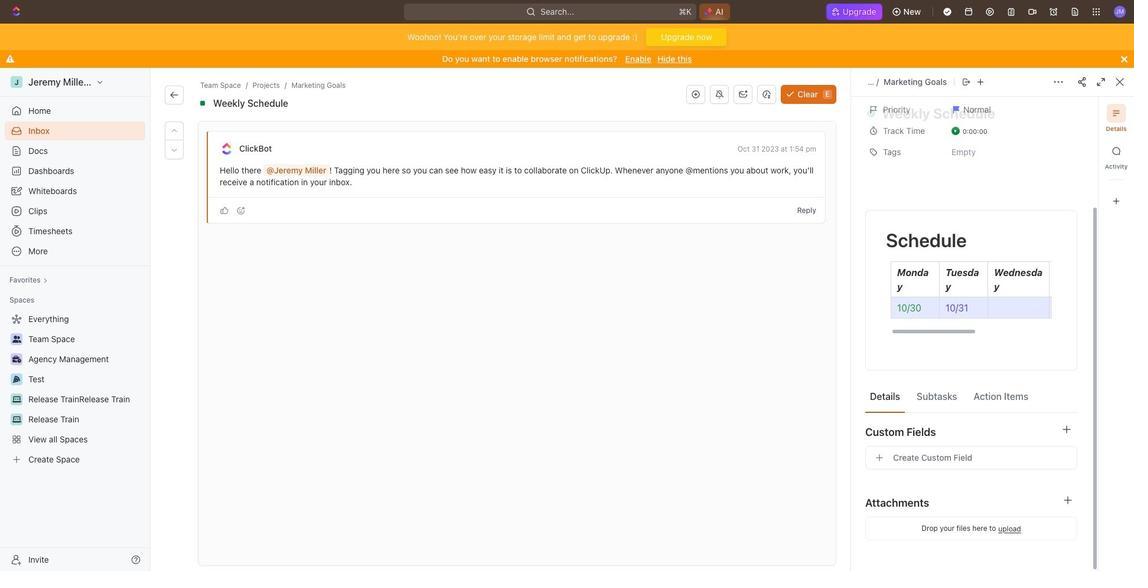 Task type: vqa. For each thing, say whether or not it's contained in the screenshot.
'DRUMSTICK BITE' Image at the right of page
no



Task type: locate. For each thing, give the bounding box(es) containing it.
pizza slice image
[[13, 376, 20, 383]]

1 laptop code image from the top
[[12, 396, 21, 404]]

laptop code image
[[12, 396, 21, 404], [12, 417, 21, 424]]

business time image
[[12, 356, 21, 363]]

tree inside sidebar navigation
[[5, 310, 145, 470]]

jeremy miller's workspace, , element
[[11, 76, 22, 88]]

tree
[[5, 310, 145, 470]]

1 vertical spatial laptop code image
[[12, 417, 21, 424]]

0 vertical spatial laptop code image
[[12, 396, 21, 404]]



Task type: describe. For each thing, give the bounding box(es) containing it.
task sidebar navigation tab list
[[1104, 104, 1130, 211]]

2 laptop code image from the top
[[12, 417, 21, 424]]

user group image
[[12, 336, 21, 343]]

sidebar navigation
[[0, 68, 153, 572]]



